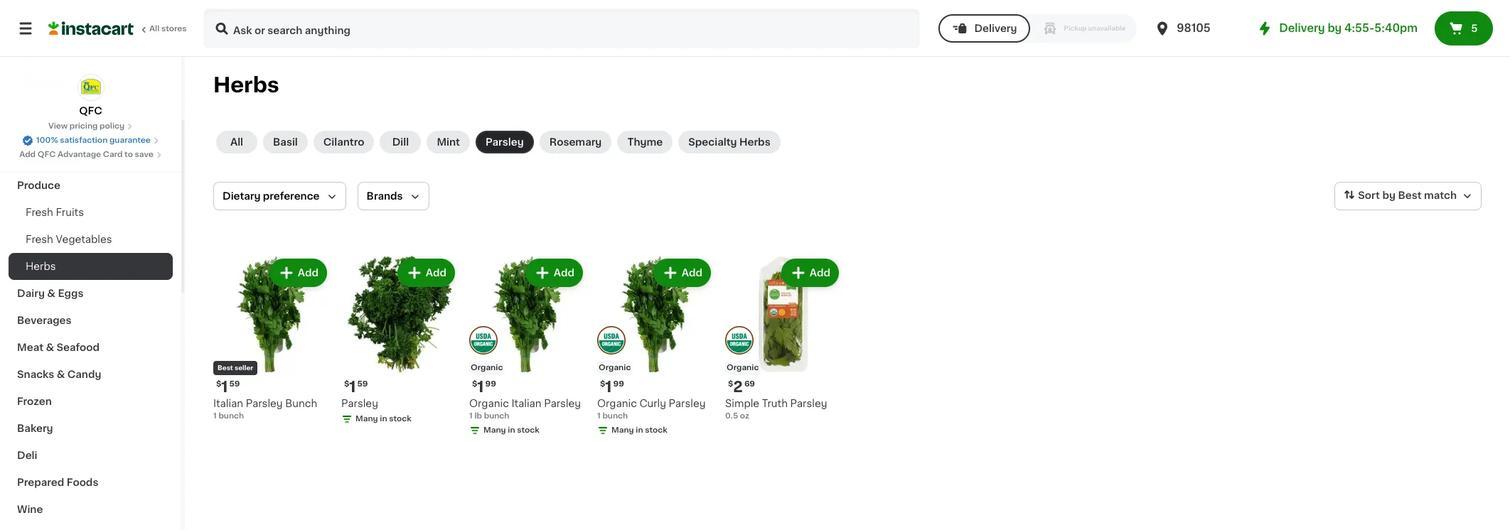 Task type: vqa. For each thing, say whether or not it's contained in the screenshot.
arrival
no



Task type: describe. For each thing, give the bounding box(es) containing it.
many in stock for organic curly parsley
[[612, 427, 668, 435]]

69
[[745, 381, 755, 388]]

add button for organic curly parsley
[[655, 260, 710, 286]]

bakery link
[[9, 415, 173, 442]]

parsley link
[[476, 131, 534, 154]]

by for delivery
[[1328, 23, 1342, 33]]

qfc link
[[77, 74, 104, 118]]

cilantro
[[324, 137, 364, 147]]

satisfaction
[[60, 137, 108, 144]]

sort by
[[1359, 191, 1396, 201]]

parsley inside italian parsley bunch 1 bunch
[[246, 399, 283, 409]]

best seller
[[218, 365, 253, 371]]

$ 1 59 for italian parsley bunch
[[216, 380, 240, 395]]

3 product group from the left
[[469, 256, 586, 440]]

preference
[[263, 191, 320, 201]]

italian parsley bunch 1 bunch
[[213, 399, 317, 420]]

advantage
[[58, 151, 101, 159]]

meat & seafood
[[17, 343, 100, 353]]

dill link
[[380, 131, 421, 154]]

stores
[[161, 25, 187, 33]]

beverages link
[[9, 307, 173, 334]]

many in stock for organic italian parsley
[[484, 427, 540, 435]]

all for all
[[230, 137, 243, 147]]

parsley inside parsley link
[[486, 137, 524, 147]]

brands button
[[357, 182, 429, 211]]

thyme link
[[618, 131, 673, 154]]

specialty
[[689, 137, 737, 147]]

cilantro link
[[314, 131, 374, 154]]

98105 button
[[1155, 9, 1240, 48]]

99 for curly
[[614, 381, 624, 388]]

recipes link
[[9, 118, 173, 145]]

4:55-
[[1345, 23, 1375, 33]]

5
[[1472, 23, 1478, 33]]

& for snacks
[[57, 370, 65, 380]]

fresh fruits
[[26, 208, 84, 218]]

foods
[[67, 478, 98, 488]]

add for simple truth parsley
[[810, 268, 831, 278]]

best for best seller
[[218, 365, 233, 371]]

buy it again
[[40, 48, 100, 58]]

dairy & eggs
[[17, 289, 84, 299]]

item badge image for 1
[[598, 326, 626, 355]]

pricing
[[70, 122, 98, 130]]

eggs
[[58, 289, 84, 299]]

view
[[48, 122, 68, 130]]

1 inside organic italian parsley 1 lb bunch
[[469, 413, 473, 420]]

specialty herbs link
[[679, 131, 781, 154]]

bunch for organic
[[603, 413, 628, 420]]

bunch inside organic italian parsley 1 lb bunch
[[484, 413, 510, 420]]

parsley inside organic curly parsley 1 bunch
[[669, 399, 706, 409]]

recipes
[[17, 127, 59, 137]]

delivery by 4:55-5:40pm
[[1280, 23, 1418, 33]]

add button for organic italian parsley
[[527, 260, 582, 286]]

parsley inside simple truth parsley 0.5 oz
[[791, 399, 828, 409]]

organic curly parsley 1 bunch
[[598, 399, 706, 420]]

dietary preference button
[[213, 182, 346, 211]]

produce
[[17, 181, 60, 191]]

99 for italian
[[486, 381, 496, 388]]

view pricing policy
[[48, 122, 125, 130]]

to
[[125, 151, 133, 159]]

snacks & candy link
[[9, 361, 173, 388]]

basil link
[[263, 131, 308, 154]]

beverages
[[17, 316, 72, 326]]

2 product group from the left
[[341, 256, 458, 428]]

rosemary
[[550, 137, 602, 147]]

basil
[[273, 137, 298, 147]]

best for best match
[[1399, 191, 1422, 201]]

curly
[[640, 399, 667, 409]]

policy
[[100, 122, 125, 130]]

& for meat
[[46, 343, 54, 353]]

Search field
[[205, 10, 919, 47]]

all for all stores
[[149, 25, 160, 33]]

meat & seafood link
[[9, 334, 173, 361]]

Best match Sort by field
[[1335, 182, 1482, 211]]

add qfc advantage card to save link
[[19, 149, 162, 161]]

meat
[[17, 343, 43, 353]]

0 horizontal spatial many in stock
[[356, 415, 412, 423]]

simple truth parsley 0.5 oz
[[726, 399, 828, 420]]

$ for simple truth parsley
[[728, 381, 734, 388]]

card
[[103, 151, 123, 159]]

delivery for delivery
[[975, 23, 1018, 33]]

2 horizontal spatial herbs
[[740, 137, 771, 147]]

mint link
[[427, 131, 470, 154]]

fresh vegetables
[[26, 235, 112, 245]]

1 inside organic curly parsley 1 bunch
[[598, 413, 601, 420]]

brands
[[367, 191, 403, 201]]

organic inside organic curly parsley 1 bunch
[[598, 399, 637, 409]]

dairy
[[17, 289, 45, 299]]

organic for organic italian parsley
[[471, 364, 503, 372]]

buy it again link
[[9, 38, 173, 67]]

oz
[[740, 413, 750, 420]]

thanksgiving link
[[9, 145, 173, 172]]

add for parsley
[[426, 268, 447, 278]]

stock for organic italian parsley
[[517, 427, 540, 435]]

59 for italian parsley bunch
[[229, 381, 240, 388]]

wine link
[[9, 497, 173, 524]]

1 vertical spatial qfc
[[38, 151, 56, 159]]

qfc logo image
[[77, 74, 104, 101]]

59 for parsley
[[358, 381, 368, 388]]

0 horizontal spatial herbs
[[26, 262, 56, 272]]

seafood
[[57, 343, 100, 353]]

1 inside italian parsley bunch 1 bunch
[[213, 413, 217, 420]]

fresh for fresh vegetables
[[26, 235, 53, 245]]

5:40pm
[[1375, 23, 1418, 33]]



Task type: locate. For each thing, give the bounding box(es) containing it.
guarantee
[[110, 137, 151, 144]]

1 horizontal spatial $ 1 59
[[344, 380, 368, 395]]

it
[[62, 48, 69, 58]]

0 horizontal spatial 99
[[486, 381, 496, 388]]

1 horizontal spatial italian
[[512, 399, 542, 409]]

99
[[486, 381, 496, 388], [614, 381, 624, 388]]

add for organic italian parsley
[[554, 268, 575, 278]]

100% satisfaction guarantee button
[[22, 132, 159, 147]]

herbs up all link
[[213, 75, 279, 95]]

0 horizontal spatial delivery
[[975, 23, 1018, 33]]

buy
[[40, 48, 60, 58]]

2 $ 1 59 from the left
[[344, 380, 368, 395]]

match
[[1425, 191, 1458, 201]]

0 horizontal spatial $ 1 59
[[216, 380, 240, 395]]

delivery inside button
[[975, 23, 1018, 33]]

seller
[[235, 365, 253, 371]]

many for organic curly parsley
[[612, 427, 634, 435]]

1 vertical spatial best
[[218, 365, 233, 371]]

0 vertical spatial all
[[149, 25, 160, 33]]

$
[[216, 381, 221, 388], [344, 381, 350, 388], [472, 381, 478, 388], [600, 381, 606, 388], [728, 381, 734, 388]]

3 bunch from the left
[[603, 413, 628, 420]]

$ for parsley
[[344, 381, 350, 388]]

2 horizontal spatial bunch
[[603, 413, 628, 420]]

simple
[[726, 399, 760, 409]]

item badge image
[[469, 326, 498, 355]]

2 horizontal spatial in
[[636, 427, 643, 435]]

1 59 from the left
[[229, 381, 240, 388]]

1 horizontal spatial $ 1 99
[[600, 380, 624, 395]]

best inside field
[[1399, 191, 1422, 201]]

by left 4:55- at right top
[[1328, 23, 1342, 33]]

99 up organic italian parsley 1 lb bunch
[[486, 381, 496, 388]]

2 add button from the left
[[399, 260, 454, 286]]

many for organic italian parsley
[[484, 427, 506, 435]]

add qfc advantage card to save
[[19, 151, 154, 159]]

fresh down fresh fruits at the left top
[[26, 235, 53, 245]]

$ inside $ 2 69
[[728, 381, 734, 388]]

2 99 from the left
[[614, 381, 624, 388]]

herbs right specialty
[[740, 137, 771, 147]]

delivery for delivery by 4:55-5:40pm
[[1280, 23, 1326, 33]]

1 italian from the left
[[213, 399, 243, 409]]

0 vertical spatial &
[[47, 289, 55, 299]]

0 horizontal spatial $ 1 99
[[472, 380, 496, 395]]

by for sort
[[1383, 191, 1396, 201]]

$ 1 59 for parsley
[[344, 380, 368, 395]]

bunch inside organic curly parsley 1 bunch
[[603, 413, 628, 420]]

1 $ 1 99 from the left
[[472, 380, 496, 395]]

1 vertical spatial herbs
[[740, 137, 771, 147]]

0 horizontal spatial qfc
[[38, 151, 56, 159]]

delivery
[[1280, 23, 1326, 33], [975, 23, 1018, 33]]

organic up organic curly parsley 1 bunch
[[599, 364, 631, 372]]

$ 2 69
[[728, 380, 755, 395]]

rosemary link
[[540, 131, 612, 154]]

1 vertical spatial &
[[46, 343, 54, 353]]

italian inside organic italian parsley 1 lb bunch
[[512, 399, 542, 409]]

fresh for fresh fruits
[[26, 208, 53, 218]]

0 horizontal spatial many
[[356, 415, 378, 423]]

0 horizontal spatial 59
[[229, 381, 240, 388]]

organic italian parsley 1 lb bunch
[[469, 399, 581, 420]]

$ 1 99 up organic curly parsley 1 bunch
[[600, 380, 624, 395]]

all link
[[216, 131, 258, 154]]

& left eggs
[[47, 289, 55, 299]]

lists
[[40, 76, 64, 86]]

item badge image for 2
[[726, 326, 754, 355]]

candy
[[67, 370, 101, 380]]

organic left curly
[[598, 399, 637, 409]]

fresh vegetables link
[[9, 226, 173, 253]]

0 vertical spatial by
[[1328, 23, 1342, 33]]

bunch inside italian parsley bunch 1 bunch
[[219, 413, 244, 420]]

1 add button from the left
[[271, 260, 326, 286]]

in for organic italian parsley
[[508, 427, 515, 435]]

0 horizontal spatial by
[[1328, 23, 1342, 33]]

None search field
[[203, 9, 921, 48]]

2 bunch from the left
[[484, 413, 510, 420]]

5 add button from the left
[[783, 260, 838, 286]]

qfc
[[79, 106, 102, 116], [38, 151, 56, 159]]

1 99 from the left
[[486, 381, 496, 388]]

fruits
[[56, 208, 84, 218]]

herbs link
[[9, 253, 173, 280]]

0.5
[[726, 413, 739, 420]]

best left the seller
[[218, 365, 233, 371]]

organic for organic curly parsley
[[599, 364, 631, 372]]

parsley
[[486, 137, 524, 147], [246, 399, 283, 409], [341, 399, 378, 409], [544, 399, 581, 409], [669, 399, 706, 409], [791, 399, 828, 409]]

parsley inside organic italian parsley 1 lb bunch
[[544, 399, 581, 409]]

$ for organic italian parsley
[[472, 381, 478, 388]]

99 up organic curly parsley 1 bunch
[[614, 381, 624, 388]]

prepared foods
[[17, 478, 98, 488]]

frozen link
[[9, 388, 173, 415]]

by inside best match sort by field
[[1383, 191, 1396, 201]]

dill
[[392, 137, 409, 147]]

0 horizontal spatial all
[[149, 25, 160, 33]]

2 $ 1 99 from the left
[[600, 380, 624, 395]]

100%
[[36, 137, 58, 144]]

frozen
[[17, 397, 52, 407]]

organic inside organic italian parsley 1 lb bunch
[[469, 399, 509, 409]]

prepared foods link
[[9, 469, 173, 497]]

0 horizontal spatial italian
[[213, 399, 243, 409]]

bunch
[[219, 413, 244, 420], [484, 413, 510, 420], [603, 413, 628, 420]]

product group containing 2
[[726, 256, 842, 423]]

italian
[[213, 399, 243, 409], [512, 399, 542, 409]]

4 product group from the left
[[598, 256, 714, 440]]

by right sort
[[1383, 191, 1396, 201]]

many
[[356, 415, 378, 423], [484, 427, 506, 435], [612, 427, 634, 435]]

1 horizontal spatial 99
[[614, 381, 624, 388]]

1 horizontal spatial stock
[[517, 427, 540, 435]]

0 vertical spatial qfc
[[79, 106, 102, 116]]

dietary preference
[[223, 191, 320, 201]]

by
[[1328, 23, 1342, 33], [1383, 191, 1396, 201]]

instacart logo image
[[48, 20, 134, 37]]

2 vertical spatial &
[[57, 370, 65, 380]]

$ for italian parsley bunch
[[216, 381, 221, 388]]

add button for parsley
[[399, 260, 454, 286]]

$ 1 99 for organic italian parsley
[[472, 380, 496, 395]]

1 horizontal spatial item badge image
[[726, 326, 754, 355]]

specialty herbs
[[689, 137, 771, 147]]

prepared
[[17, 478, 64, 488]]

0 vertical spatial best
[[1399, 191, 1422, 201]]

fresh fruits link
[[9, 199, 173, 226]]

0 horizontal spatial in
[[380, 415, 387, 423]]

1 horizontal spatial delivery
[[1280, 23, 1326, 33]]

bunch
[[285, 399, 317, 409]]

2 59 from the left
[[358, 381, 368, 388]]

all left basil link
[[230, 137, 243, 147]]

add button for simple truth parsley
[[783, 260, 838, 286]]

organic up lb
[[469, 399, 509, 409]]

again
[[72, 48, 100, 58]]

bakery
[[17, 424, 53, 434]]

best left match
[[1399, 191, 1422, 201]]

organic
[[471, 364, 503, 372], [599, 364, 631, 372], [727, 364, 759, 372], [469, 399, 509, 409], [598, 399, 637, 409]]

2 fresh from the top
[[26, 235, 53, 245]]

1 horizontal spatial by
[[1383, 191, 1396, 201]]

add button for italian parsley bunch
[[271, 260, 326, 286]]

1 item badge image from the left
[[598, 326, 626, 355]]

2 $ from the left
[[344, 381, 350, 388]]

2 horizontal spatial many
[[612, 427, 634, 435]]

&
[[47, 289, 55, 299], [46, 343, 54, 353], [57, 370, 65, 380]]

3 $ from the left
[[472, 381, 478, 388]]

all stores link
[[48, 9, 188, 48]]

2 horizontal spatial stock
[[645, 427, 668, 435]]

1 product group from the left
[[213, 256, 330, 423]]

1 horizontal spatial many in stock
[[484, 427, 540, 435]]

& left candy
[[57, 370, 65, 380]]

0 horizontal spatial stock
[[389, 415, 412, 423]]

dietary
[[223, 191, 261, 201]]

italian inside italian parsley bunch 1 bunch
[[213, 399, 243, 409]]

in
[[380, 415, 387, 423], [508, 427, 515, 435], [636, 427, 643, 435]]

qfc up view pricing policy "link"
[[79, 106, 102, 116]]

1 vertical spatial all
[[230, 137, 243, 147]]

1 horizontal spatial many
[[484, 427, 506, 435]]

all stores
[[149, 25, 187, 33]]

organic down item badge icon
[[471, 364, 503, 372]]

by inside delivery by 4:55-5:40pm link
[[1328, 23, 1342, 33]]

1 fresh from the top
[[26, 208, 53, 218]]

sort
[[1359, 191, 1381, 201]]

& for dairy
[[47, 289, 55, 299]]

all left stores
[[149, 25, 160, 33]]

$ 1 99 for organic curly parsley
[[600, 380, 624, 395]]

service type group
[[939, 14, 1138, 43]]

lb
[[475, 413, 482, 420]]

1 horizontal spatial best
[[1399, 191, 1422, 201]]

5 button
[[1436, 11, 1494, 46]]

2 horizontal spatial many in stock
[[612, 427, 668, 435]]

& right 'meat'
[[46, 343, 54, 353]]

1 horizontal spatial in
[[508, 427, 515, 435]]

thanksgiving
[[17, 154, 85, 164]]

1 horizontal spatial bunch
[[484, 413, 510, 420]]

stock for organic curly parsley
[[645, 427, 668, 435]]

3 add button from the left
[[527, 260, 582, 286]]

0 horizontal spatial item badge image
[[598, 326, 626, 355]]

2 italian from the left
[[512, 399, 542, 409]]

add for organic curly parsley
[[682, 268, 703, 278]]

mint
[[437, 137, 460, 147]]

1 $ from the left
[[216, 381, 221, 388]]

$ 1 99 up lb
[[472, 380, 496, 395]]

thyme
[[628, 137, 663, 147]]

1 horizontal spatial qfc
[[79, 106, 102, 116]]

qfc down the 100%
[[38, 151, 56, 159]]

1 horizontal spatial herbs
[[213, 75, 279, 95]]

best
[[1399, 191, 1422, 201], [218, 365, 233, 371]]

truth
[[762, 399, 788, 409]]

organic up 69
[[727, 364, 759, 372]]

1 vertical spatial by
[[1383, 191, 1396, 201]]

lists link
[[9, 67, 173, 95]]

1 $ 1 59 from the left
[[216, 380, 240, 395]]

5 product group from the left
[[726, 256, 842, 423]]

1 horizontal spatial all
[[230, 137, 243, 147]]

vegetables
[[56, 235, 112, 245]]

best inside product 'group'
[[218, 365, 233, 371]]

view pricing policy link
[[48, 121, 133, 132]]

add button
[[271, 260, 326, 286], [399, 260, 454, 286], [527, 260, 582, 286], [655, 260, 710, 286], [783, 260, 838, 286]]

fresh down produce
[[26, 208, 53, 218]]

many in stock
[[356, 415, 412, 423], [484, 427, 540, 435], [612, 427, 668, 435]]

bunch for italian
[[219, 413, 244, 420]]

deli
[[17, 451, 37, 461]]

5 $ from the left
[[728, 381, 734, 388]]

2 vertical spatial herbs
[[26, 262, 56, 272]]

1 horizontal spatial 59
[[358, 381, 368, 388]]

$ for organic curly parsley
[[600, 381, 606, 388]]

stock
[[389, 415, 412, 423], [517, 427, 540, 435], [645, 427, 668, 435]]

deli link
[[9, 442, 173, 469]]

best match
[[1399, 191, 1458, 201]]

product group
[[213, 256, 330, 423], [341, 256, 458, 428], [469, 256, 586, 440], [598, 256, 714, 440], [726, 256, 842, 423]]

0 vertical spatial herbs
[[213, 75, 279, 95]]

0 vertical spatial fresh
[[26, 208, 53, 218]]

add for italian parsley bunch
[[298, 268, 319, 278]]

2
[[734, 380, 743, 395]]

snacks & candy
[[17, 370, 101, 380]]

organic for simple truth parsley
[[727, 364, 759, 372]]

delivery button
[[939, 14, 1030, 43]]

in for organic curly parsley
[[636, 427, 643, 435]]

delivery by 4:55-5:40pm link
[[1257, 20, 1418, 37]]

add
[[19, 151, 36, 159], [298, 268, 319, 278], [426, 268, 447, 278], [554, 268, 575, 278], [682, 268, 703, 278], [810, 268, 831, 278]]

item badge image
[[598, 326, 626, 355], [726, 326, 754, 355]]

$ 1 99
[[472, 380, 496, 395], [600, 380, 624, 395]]

0 horizontal spatial bunch
[[219, 413, 244, 420]]

4 add button from the left
[[655, 260, 710, 286]]

4 $ from the left
[[600, 381, 606, 388]]

0 horizontal spatial best
[[218, 365, 233, 371]]

herbs up the dairy & eggs
[[26, 262, 56, 272]]

1 bunch from the left
[[219, 413, 244, 420]]

1 vertical spatial fresh
[[26, 235, 53, 245]]

produce link
[[9, 172, 173, 199]]

100% satisfaction guarantee
[[36, 137, 151, 144]]

2 item badge image from the left
[[726, 326, 754, 355]]

wine
[[17, 505, 43, 515]]



